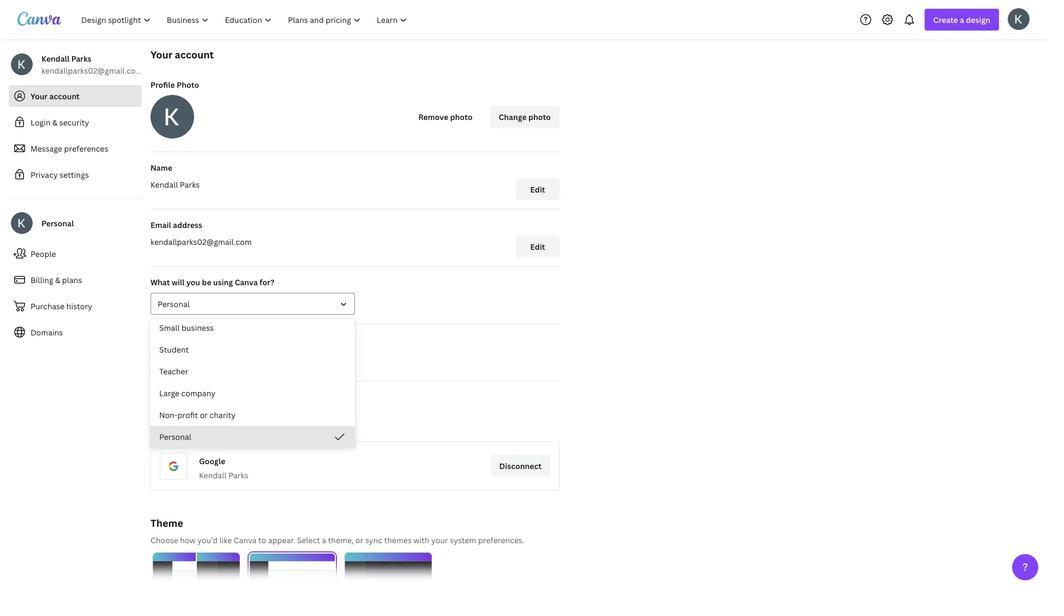 Task type: describe. For each thing, give the bounding box(es) containing it.
Personal button
[[151, 293, 355, 315]]

large company option
[[151, 383, 355, 404]]

like
[[220, 535, 232, 546]]

kendall parks
[[151, 179, 200, 190]]

remove photo button
[[410, 106, 482, 128]]

preferences
[[64, 143, 108, 154]]

plans
[[62, 275, 82, 285]]

appear.
[[268, 535, 295, 546]]

personal inside personal button
[[159, 432, 191, 442]]

a inside create a design dropdown button
[[961, 14, 965, 25]]

change photo
[[499, 112, 551, 122]]

small
[[159, 323, 180, 333]]

message preferences link
[[9, 138, 142, 159]]

create
[[934, 14, 959, 25]]

people link
[[9, 243, 142, 265]]

your account link
[[9, 85, 142, 107]]

disconnect
[[500, 461, 542, 471]]

edit button for kendallparks02@gmail.com
[[516, 236, 560, 258]]

services
[[151, 422, 182, 432]]

services that you use to log in to canva
[[151, 422, 295, 432]]

domains link
[[9, 321, 142, 343]]

billing & plans
[[31, 275, 82, 285]]

large company button
[[151, 383, 355, 404]]

kendall parks kendallparks02@gmail.com
[[41, 53, 143, 76]]

message preferences
[[31, 143, 108, 154]]

0 horizontal spatial your account
[[31, 91, 80, 101]]

small business
[[159, 323, 214, 333]]

create a design button
[[925, 9, 1000, 31]]

theme choose how you'd like canva to appear. select a theme, or sync themes with your system preferences.
[[151, 517, 525, 546]]

you'd
[[198, 535, 218, 546]]

settings
[[60, 169, 89, 180]]

address
[[173, 220, 202, 230]]

photo for change photo
[[529, 112, 551, 122]]

accounts
[[217, 392, 251, 402]]

with
[[414, 535, 430, 546]]

log
[[241, 422, 252, 432]]

0 vertical spatial kendallparks02@gmail.com
[[41, 65, 143, 76]]

will
[[172, 277, 185, 287]]

billing & plans link
[[9, 269, 142, 291]]

student option
[[151, 339, 355, 361]]

& for billing
[[55, 275, 60, 285]]

student button
[[151, 339, 355, 361]]

sync
[[366, 535, 383, 546]]

social
[[193, 392, 215, 402]]

email address
[[151, 220, 202, 230]]

business
[[182, 323, 214, 333]]

a inside theme choose how you'd like canva to appear. select a theme, or sync themes with your system preferences.
[[322, 535, 326, 546]]

be
[[202, 277, 212, 287]]

themes
[[384, 535, 412, 546]]

parks inside google kendall parks
[[229, 470, 248, 481]]

kendall parks image
[[1009, 8, 1031, 30]]

security
[[59, 117, 89, 127]]

personal option
[[151, 426, 355, 448]]

profit
[[178, 410, 198, 421]]

0 vertical spatial your
[[151, 48, 173, 61]]

remove
[[419, 112, 449, 122]]

how
[[180, 535, 196, 546]]

change
[[499, 112, 527, 122]]

design
[[967, 14, 991, 25]]

large company
[[159, 388, 216, 399]]

canva for what
[[235, 277, 258, 287]]

you for that
[[201, 422, 214, 432]]

purchase history link
[[9, 295, 142, 317]]

to left log
[[231, 422, 239, 432]]

disconnect button
[[491, 455, 551, 477]]

preferences.
[[479, 535, 525, 546]]

teacher
[[159, 367, 188, 377]]

account inside your account link
[[49, 91, 80, 101]]

edit button for kendall parks
[[516, 178, 560, 200]]

privacy settings link
[[9, 164, 142, 186]]

privacy settings
[[31, 169, 89, 180]]

name
[[151, 162, 172, 173]]

or inside theme choose how you'd like canva to appear. select a theme, or sync themes with your system preferences.
[[356, 535, 364, 546]]

photo
[[177, 79, 199, 90]]

google
[[199, 456, 225, 466]]



Task type: vqa. For each thing, say whether or not it's contained in the screenshot.
page to the bottom
no



Task type: locate. For each thing, give the bounding box(es) containing it.
2 vertical spatial canva
[[234, 535, 257, 546]]

0 vertical spatial account
[[175, 48, 214, 61]]

personal down will
[[158, 299, 190, 309]]

your
[[151, 48, 173, 61], [31, 91, 48, 101]]

account
[[175, 48, 214, 61], [49, 91, 80, 101]]

0 horizontal spatial or
[[200, 410, 208, 421]]

& for login
[[52, 117, 58, 127]]

photo right remove
[[451, 112, 473, 122]]

your up profile
[[151, 48, 173, 61]]

billing
[[31, 275, 53, 285]]

login & security link
[[9, 111, 142, 133]]

google kendall parks
[[199, 456, 248, 481]]

2 photo from the left
[[529, 112, 551, 122]]

2 horizontal spatial kendall
[[199, 470, 227, 481]]

what
[[151, 277, 170, 287]]

your account
[[151, 48, 214, 61], [31, 91, 80, 101]]

0 horizontal spatial a
[[322, 535, 326, 546]]

profile photo
[[151, 79, 199, 90]]

to left appear.
[[259, 535, 266, 546]]

account up the login & security
[[49, 91, 80, 101]]

purchase
[[31, 301, 65, 311]]

2 vertical spatial kendall
[[199, 470, 227, 481]]

2 horizontal spatial parks
[[229, 470, 248, 481]]

a left 'design'
[[961, 14, 965, 25]]

a
[[961, 14, 965, 25], [322, 535, 326, 546]]

0 horizontal spatial account
[[49, 91, 80, 101]]

1 vertical spatial a
[[322, 535, 326, 546]]

to inside theme choose how you'd like canva to appear. select a theme, or sync themes with your system preferences.
[[259, 535, 266, 546]]

canva right in
[[272, 422, 295, 432]]

0 vertical spatial edit button
[[516, 178, 560, 200]]

kendall down name
[[151, 179, 178, 190]]

0 horizontal spatial kendall
[[41, 53, 69, 64]]

1 edit from the top
[[531, 184, 546, 195]]

choose
[[151, 535, 178, 546]]

canva for theme
[[234, 535, 257, 546]]

student
[[159, 345, 189, 355]]

you left be
[[187, 277, 200, 287]]

kendall down google
[[199, 470, 227, 481]]

kendallparks02@gmail.com up your account link
[[41, 65, 143, 76]]

charity
[[210, 410, 236, 421]]

profile
[[151, 79, 175, 90]]

0 vertical spatial parks
[[71, 53, 91, 64]]

1 horizontal spatial your
[[151, 48, 173, 61]]

people
[[31, 249, 56, 259]]

non-profit or charity option
[[151, 404, 355, 426]]

parks inside kendall parks kendallparks02@gmail.com
[[71, 53, 91, 64]]

0 vertical spatial canva
[[235, 277, 258, 287]]

that
[[184, 422, 199, 432]]

1 horizontal spatial your account
[[151, 48, 214, 61]]

kendall for kendall parks kendallparks02@gmail.com
[[41, 53, 69, 64]]

account up photo
[[175, 48, 214, 61]]

privacy
[[31, 169, 58, 180]]

canva
[[235, 277, 258, 287], [272, 422, 295, 432], [234, 535, 257, 546]]

or right profit
[[200, 410, 208, 421]]

1 vertical spatial kendall
[[151, 179, 178, 190]]

1 horizontal spatial photo
[[529, 112, 551, 122]]

1 vertical spatial edit button
[[516, 236, 560, 258]]

0 vertical spatial a
[[961, 14, 965, 25]]

1 vertical spatial you
[[201, 422, 214, 432]]

2 edit button from the top
[[516, 236, 560, 258]]

personal up people
[[41, 218, 74, 228]]

1 vertical spatial your
[[31, 91, 48, 101]]

theme
[[151, 517, 183, 530]]

small business button
[[151, 317, 355, 339]]

what will you be using canva for?
[[151, 277, 275, 287]]

kendall inside google kendall parks
[[199, 470, 227, 481]]

edit button
[[516, 178, 560, 200], [516, 236, 560, 258]]

1 vertical spatial edit
[[531, 242, 546, 252]]

1 horizontal spatial or
[[356, 535, 364, 546]]

None button
[[153, 553, 240, 589], [249, 553, 336, 589], [345, 553, 432, 589], [153, 553, 240, 589], [249, 553, 336, 589], [345, 553, 432, 589]]

parks for kendall parks kendallparks02@gmail.com
[[71, 53, 91, 64]]

to
[[231, 422, 239, 432], [262, 422, 270, 432], [259, 535, 266, 546]]

1 vertical spatial canva
[[272, 422, 295, 432]]

your
[[432, 535, 448, 546]]

connected
[[151, 392, 192, 402]]

history
[[66, 301, 92, 311]]

your up login
[[31, 91, 48, 101]]

& right login
[[52, 117, 58, 127]]

kendallparks02@gmail.com down address
[[151, 237, 252, 247]]

top level navigation element
[[74, 9, 417, 31]]

parks
[[71, 53, 91, 64], [180, 179, 200, 190], [229, 470, 248, 481]]

non-profit or charity
[[159, 410, 236, 421]]

edit
[[531, 184, 546, 195], [531, 242, 546, 252]]

connected social accounts
[[151, 392, 251, 402]]

1 horizontal spatial parks
[[180, 179, 200, 190]]

large
[[159, 388, 180, 399]]

1 horizontal spatial a
[[961, 14, 965, 25]]

using
[[213, 277, 233, 287]]

system
[[450, 535, 477, 546]]

you left use
[[201, 422, 214, 432]]

non-profit or charity button
[[151, 404, 355, 426]]

1 horizontal spatial kendallparks02@gmail.com
[[151, 237, 252, 247]]

message
[[31, 143, 62, 154]]

1 vertical spatial parks
[[180, 179, 200, 190]]

teacher option
[[151, 361, 355, 383]]

personal inside personal "button"
[[158, 299, 190, 309]]

0 vertical spatial &
[[52, 117, 58, 127]]

you for will
[[187, 277, 200, 287]]

edit for kendallparks02@gmail.com
[[531, 242, 546, 252]]

photo right change
[[529, 112, 551, 122]]

1 vertical spatial kendallparks02@gmail.com
[[151, 237, 252, 247]]

email
[[151, 220, 171, 230]]

your account up the login & security
[[31, 91, 80, 101]]

1 vertical spatial account
[[49, 91, 80, 101]]

parks up address
[[180, 179, 200, 190]]

personal down non-
[[159, 432, 191, 442]]

parks down personal button
[[229, 470, 248, 481]]

0 vertical spatial your account
[[151, 48, 214, 61]]

remove photo
[[419, 112, 473, 122]]

kendall up your account link
[[41, 53, 69, 64]]

in
[[254, 422, 260, 432]]

or inside button
[[200, 410, 208, 421]]

2 vertical spatial personal
[[159, 432, 191, 442]]

0 vertical spatial you
[[187, 277, 200, 287]]

parks for kendall parks
[[180, 179, 200, 190]]

0 vertical spatial edit
[[531, 184, 546, 195]]

0 horizontal spatial photo
[[451, 112, 473, 122]]

1 vertical spatial your account
[[31, 91, 80, 101]]

you
[[187, 277, 200, 287], [201, 422, 214, 432]]

a right select
[[322, 535, 326, 546]]

kendall inside kendall parks kendallparks02@gmail.com
[[41, 53, 69, 64]]

teacher button
[[151, 361, 355, 383]]

or left sync
[[356, 535, 364, 546]]

your inside your account link
[[31, 91, 48, 101]]

login
[[31, 117, 51, 127]]

1 vertical spatial personal
[[158, 299, 190, 309]]

create a design
[[934, 14, 991, 25]]

canva right like
[[234, 535, 257, 546]]

2 vertical spatial parks
[[229, 470, 248, 481]]

edit for kendall parks
[[531, 184, 546, 195]]

& left 'plans'
[[55, 275, 60, 285]]

theme,
[[328, 535, 354, 546]]

your account up photo
[[151, 48, 214, 61]]

0 vertical spatial personal
[[41, 218, 74, 228]]

use
[[216, 422, 229, 432]]

change photo button
[[490, 106, 560, 128]]

kendall for kendall parks
[[151, 179, 178, 190]]

1 photo from the left
[[451, 112, 473, 122]]

canva inside theme choose how you'd like canva to appear. select a theme, or sync themes with your system preferences.
[[234, 535, 257, 546]]

company
[[181, 388, 216, 399]]

non-
[[159, 410, 178, 421]]

0 vertical spatial or
[[200, 410, 208, 421]]

login & security
[[31, 117, 89, 127]]

parks up your account link
[[71, 53, 91, 64]]

1 horizontal spatial account
[[175, 48, 214, 61]]

to right in
[[262, 422, 270, 432]]

2 edit from the top
[[531, 242, 546, 252]]

photo for remove photo
[[451, 112, 473, 122]]

&
[[52, 117, 58, 127], [55, 275, 60, 285]]

language
[[151, 334, 186, 345]]

0 horizontal spatial parks
[[71, 53, 91, 64]]

small business option
[[151, 317, 355, 339]]

select
[[297, 535, 320, 546]]

1 vertical spatial or
[[356, 535, 364, 546]]

0 horizontal spatial your
[[31, 91, 48, 101]]

list box
[[151, 317, 355, 448]]

canva left for? at the top left of the page
[[235, 277, 258, 287]]

list box containing small business
[[151, 317, 355, 448]]

1 vertical spatial &
[[55, 275, 60, 285]]

0 horizontal spatial kendallparks02@gmail.com
[[41, 65, 143, 76]]

0 vertical spatial kendall
[[41, 53, 69, 64]]

for?
[[260, 277, 275, 287]]

purchase history
[[31, 301, 92, 311]]

1 edit button from the top
[[516, 178, 560, 200]]

kendall
[[41, 53, 69, 64], [151, 179, 178, 190], [199, 470, 227, 481]]

personal button
[[151, 426, 355, 448]]

1 horizontal spatial kendall
[[151, 179, 178, 190]]

domains
[[31, 327, 63, 338]]



